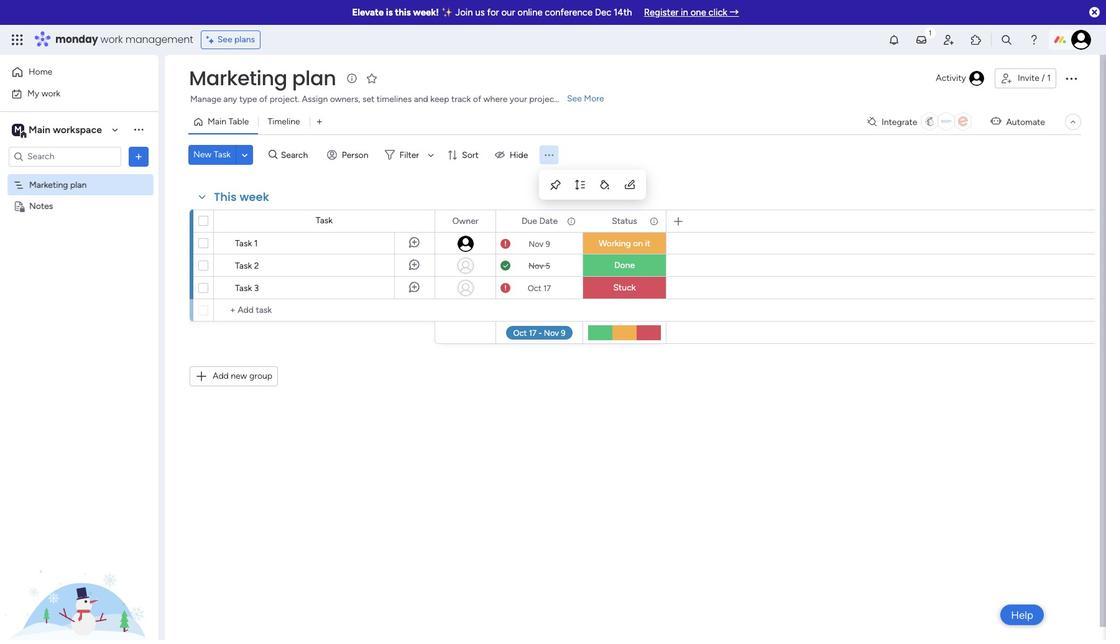 Task type: vqa. For each thing, say whether or not it's contained in the screenshot.
ASSIGN
yes



Task type: locate. For each thing, give the bounding box(es) containing it.
hide button
[[490, 145, 536, 165]]

work for monday
[[101, 32, 123, 47]]

help image
[[1028, 34, 1041, 46]]

menu image
[[544, 149, 555, 161]]

0 vertical spatial work
[[101, 32, 123, 47]]

list box
[[0, 172, 159, 384]]

my
[[27, 88, 39, 99]]

see left plans
[[218, 34, 232, 45]]

0 horizontal spatial marketing plan
[[29, 179, 87, 190]]

marketing
[[189, 64, 287, 92], [29, 179, 68, 190]]

1 horizontal spatial 1
[[1048, 73, 1051, 83]]

status
[[612, 216, 638, 226]]

1 horizontal spatial marketing plan
[[189, 64, 336, 92]]

of right the type
[[259, 94, 268, 105]]

timeline
[[268, 116, 300, 127]]

this week
[[214, 189, 269, 205]]

0 vertical spatial marketing
[[189, 64, 287, 92]]

kendall parks image
[[1072, 30, 1092, 50]]

1 vertical spatial see
[[567, 93, 582, 104]]

set
[[363, 94, 375, 105]]

marketing plan up the type
[[189, 64, 336, 92]]

0 vertical spatial see
[[218, 34, 232, 45]]

1 vertical spatial work
[[41, 88, 60, 99]]

1 of from the left
[[259, 94, 268, 105]]

1 right /
[[1048, 73, 1051, 83]]

plan up assign
[[292, 64, 336, 92]]

task 1
[[235, 238, 258, 249]]

main right workspace icon
[[29, 123, 50, 135]]

week!
[[413, 7, 439, 18]]

project
[[529, 94, 558, 105]]

notes
[[29, 201, 53, 211]]

new
[[193, 149, 212, 160]]

work right monday
[[101, 32, 123, 47]]

v2 done deadline image
[[501, 260, 511, 272]]

show board description image
[[345, 72, 360, 85]]

1 vertical spatial v2 overdue deadline image
[[501, 282, 511, 294]]

manage any type of project. assign owners, set timelines and keep track of where your project stands.
[[190, 94, 587, 105]]

workspace selection element
[[12, 122, 104, 138]]

type
[[239, 94, 257, 105]]

plan down search in workspace field
[[70, 179, 87, 190]]

one
[[691, 7, 707, 18]]

0 horizontal spatial 1
[[254, 238, 258, 249]]

done
[[615, 260, 635, 271]]

this
[[395, 7, 411, 18]]

of
[[259, 94, 268, 105], [473, 94, 482, 105]]

collapse board header image
[[1069, 117, 1079, 127]]

nov left 9 on the left top of page
[[529, 239, 544, 249]]

hide
[[510, 150, 528, 160]]

1 image
[[925, 26, 936, 40]]

help button
[[1001, 605, 1044, 625]]

sort
[[462, 150, 479, 160]]

0 vertical spatial plan
[[292, 64, 336, 92]]

marketing plan up notes
[[29, 179, 87, 190]]

options image right date
[[566, 211, 575, 232]]

see for see plans
[[218, 34, 232, 45]]

Marketing plan field
[[186, 64, 339, 92]]

nov left 5
[[529, 261, 544, 270]]

v2 search image
[[269, 148, 278, 162]]

1 horizontal spatial of
[[473, 94, 482, 105]]

0 horizontal spatial marketing
[[29, 179, 68, 190]]

1 v2 overdue deadline image from the top
[[501, 238, 511, 250]]

timeline button
[[258, 112, 310, 132]]

0 vertical spatial nov
[[529, 239, 544, 249]]

notifications image
[[888, 34, 901, 46]]

1 nov from the top
[[529, 239, 544, 249]]

options image
[[1064, 71, 1079, 86], [133, 150, 145, 163], [478, 211, 487, 232], [566, 211, 575, 232]]

task inside button
[[214, 149, 231, 160]]

✨
[[441, 7, 453, 18]]

main left table on the left top
[[208, 116, 226, 127]]

→
[[730, 7, 739, 18]]

work right my
[[41, 88, 60, 99]]

see left 'more'
[[567, 93, 582, 104]]

main for main workspace
[[29, 123, 50, 135]]

main
[[208, 116, 226, 127], [29, 123, 50, 135]]

17
[[544, 283, 551, 293]]

0 horizontal spatial main
[[29, 123, 50, 135]]

0 horizontal spatial of
[[259, 94, 268, 105]]

oct
[[528, 283, 542, 293]]

1 horizontal spatial work
[[101, 32, 123, 47]]

1 vertical spatial plan
[[70, 179, 87, 190]]

see inside "button"
[[218, 34, 232, 45]]

manage
[[190, 94, 221, 105]]

work inside 'my work' button
[[41, 88, 60, 99]]

Owner field
[[449, 214, 482, 228]]

help
[[1012, 609, 1034, 621]]

week
[[240, 189, 269, 205]]

stands.
[[560, 94, 587, 105]]

workspace options image
[[133, 123, 145, 136]]

work
[[101, 32, 123, 47], [41, 88, 60, 99]]

v2 overdue deadline image down v2 done deadline icon
[[501, 282, 511, 294]]

0 vertical spatial 1
[[1048, 73, 1051, 83]]

marketing plan
[[189, 64, 336, 92], [29, 179, 87, 190]]

add new group button
[[190, 366, 278, 386]]

nov for nov 9
[[529, 239, 544, 249]]

v2 overdue deadline image for oct 17
[[501, 282, 511, 294]]

main inside main table button
[[208, 116, 226, 127]]

1 horizontal spatial see
[[567, 93, 582, 104]]

v2 overdue deadline image up v2 done deadline icon
[[501, 238, 511, 250]]

filter button
[[380, 145, 439, 165]]

marketing up any
[[189, 64, 287, 92]]

marketing up notes
[[29, 179, 68, 190]]

see
[[218, 34, 232, 45], [567, 93, 582, 104]]

+ Add task text field
[[220, 303, 429, 318]]

elevate is this week! ✨ join us for our online conference dec 14th
[[352, 7, 632, 18]]

my work button
[[7, 84, 134, 104]]

task
[[214, 149, 231, 160], [316, 215, 333, 226], [235, 238, 252, 249], [235, 261, 252, 271], [235, 283, 252, 294]]

main workspace
[[29, 123, 102, 135]]

it
[[645, 238, 651, 249]]

2 of from the left
[[473, 94, 482, 105]]

any
[[223, 94, 237, 105]]

of right track
[[473, 94, 482, 105]]

this
[[214, 189, 237, 205]]

work for my
[[41, 88, 60, 99]]

register in one click →
[[644, 7, 739, 18]]

0 horizontal spatial plan
[[70, 179, 87, 190]]

nov
[[529, 239, 544, 249], [529, 261, 544, 270]]

search everything image
[[1001, 34, 1013, 46]]

main table
[[208, 116, 249, 127]]

select product image
[[11, 34, 24, 46]]

0 horizontal spatial work
[[41, 88, 60, 99]]

new
[[231, 371, 247, 381]]

0 vertical spatial v2 overdue deadline image
[[501, 238, 511, 250]]

option
[[0, 174, 159, 176]]

1 vertical spatial marketing
[[29, 179, 68, 190]]

1 up the 2
[[254, 238, 258, 249]]

dec
[[595, 7, 612, 18]]

0 horizontal spatial see
[[218, 34, 232, 45]]

2 v2 overdue deadline image from the top
[[501, 282, 511, 294]]

us
[[475, 7, 485, 18]]

invite / 1 button
[[995, 68, 1057, 88]]

home
[[29, 67, 52, 77]]

table
[[229, 116, 249, 127]]

2 nov from the top
[[529, 261, 544, 270]]

v2 overdue deadline image
[[501, 238, 511, 250], [501, 282, 511, 294]]

person button
[[322, 145, 376, 165]]

lottie animation image
[[0, 514, 159, 640]]

see plans button
[[201, 30, 261, 49]]

1 vertical spatial nov
[[529, 261, 544, 270]]

person
[[342, 150, 369, 160]]

is
[[386, 7, 393, 18]]

1 horizontal spatial marketing
[[189, 64, 287, 92]]

see for see more
[[567, 93, 582, 104]]

main inside "workspace selection" element
[[29, 123, 50, 135]]

list box containing marketing plan
[[0, 172, 159, 384]]

1
[[1048, 73, 1051, 83], [254, 238, 258, 249]]

1 horizontal spatial main
[[208, 116, 226, 127]]



Task type: describe. For each thing, give the bounding box(es) containing it.
inbox image
[[916, 34, 928, 46]]

in
[[681, 7, 689, 18]]

where
[[484, 94, 508, 105]]

1 vertical spatial 1
[[254, 238, 258, 249]]

main for main table
[[208, 116, 226, 127]]

home button
[[7, 62, 134, 82]]

nov for nov 5
[[529, 261, 544, 270]]

options image left due
[[478, 211, 487, 232]]

due date
[[522, 216, 558, 226]]

date
[[540, 216, 558, 226]]

assign
[[302, 94, 328, 105]]

track
[[452, 94, 471, 105]]

filter
[[400, 150, 419, 160]]

1 vertical spatial marketing plan
[[29, 179, 87, 190]]

sort button
[[442, 145, 486, 165]]

column information image
[[567, 216, 577, 226]]

workspace image
[[12, 123, 24, 137]]

1 horizontal spatial plan
[[292, 64, 336, 92]]

m
[[14, 124, 22, 135]]

angle down image
[[242, 150, 248, 160]]

working
[[599, 238, 631, 249]]

apps image
[[970, 34, 983, 46]]

add
[[213, 371, 229, 381]]

/
[[1042, 73, 1046, 83]]

nov 9
[[529, 239, 550, 249]]

dapulse integrations image
[[868, 117, 877, 127]]

private board image
[[13, 200, 25, 212]]

monday
[[55, 32, 98, 47]]

automate
[[1007, 117, 1046, 127]]

14th
[[614, 7, 632, 18]]

add to favorites image
[[366, 72, 378, 84]]

management
[[125, 32, 193, 47]]

Due Date field
[[519, 214, 561, 228]]

timelines
[[377, 94, 412, 105]]

5
[[546, 261, 550, 270]]

elevate
[[352, 7, 384, 18]]

register
[[644, 7, 679, 18]]

plans
[[235, 34, 255, 45]]

new task button
[[188, 145, 236, 165]]

task for task 3
[[235, 283, 252, 294]]

owner
[[453, 216, 479, 226]]

task for task 1
[[235, 238, 252, 249]]

activity
[[936, 73, 967, 83]]

and
[[414, 94, 428, 105]]

more
[[584, 93, 604, 104]]

due
[[522, 216, 537, 226]]

online
[[518, 7, 543, 18]]

invite
[[1018, 73, 1040, 83]]

0 vertical spatial marketing plan
[[189, 64, 336, 92]]

Search in workspace field
[[26, 149, 104, 164]]

your
[[510, 94, 527, 105]]

1 inside button
[[1048, 73, 1051, 83]]

monday work management
[[55, 32, 193, 47]]

stuck
[[614, 282, 636, 293]]

task 3
[[235, 283, 259, 294]]

activity button
[[931, 68, 990, 88]]

This week field
[[211, 189, 272, 205]]

v2 overdue deadline image for nov 9
[[501, 238, 511, 250]]

keep
[[431, 94, 449, 105]]

oct 17
[[528, 283, 551, 293]]

on
[[633, 238, 643, 249]]

register in one click → link
[[644, 7, 739, 18]]

arrow down image
[[424, 147, 439, 162]]

Search field
[[278, 146, 315, 164]]

project.
[[270, 94, 300, 105]]

options image right /
[[1064, 71, 1079, 86]]

our
[[502, 7, 515, 18]]

invite members image
[[943, 34, 955, 46]]

options image down workspace options image
[[133, 150, 145, 163]]

for
[[487, 7, 499, 18]]

conference
[[545, 7, 593, 18]]

invite / 1
[[1018, 73, 1051, 83]]

options image
[[649, 211, 658, 232]]

task 2
[[235, 261, 259, 271]]

working on it
[[599, 238, 651, 249]]

Status field
[[609, 214, 641, 228]]

3
[[254, 283, 259, 294]]

owners,
[[330, 94, 360, 105]]

new task
[[193, 149, 231, 160]]

autopilot image
[[991, 113, 1002, 129]]

add new group
[[213, 371, 273, 381]]

workspace
[[53, 123, 102, 135]]

lottie animation element
[[0, 514, 159, 640]]

click
[[709, 7, 728, 18]]

see more link
[[566, 93, 606, 105]]

column information image
[[649, 216, 659, 226]]

task for task 2
[[235, 261, 252, 271]]

add view image
[[317, 117, 322, 127]]

9
[[546, 239, 550, 249]]

integrate
[[882, 117, 918, 127]]

see more
[[567, 93, 604, 104]]

2
[[254, 261, 259, 271]]

main table button
[[188, 112, 258, 132]]

my work
[[27, 88, 60, 99]]



